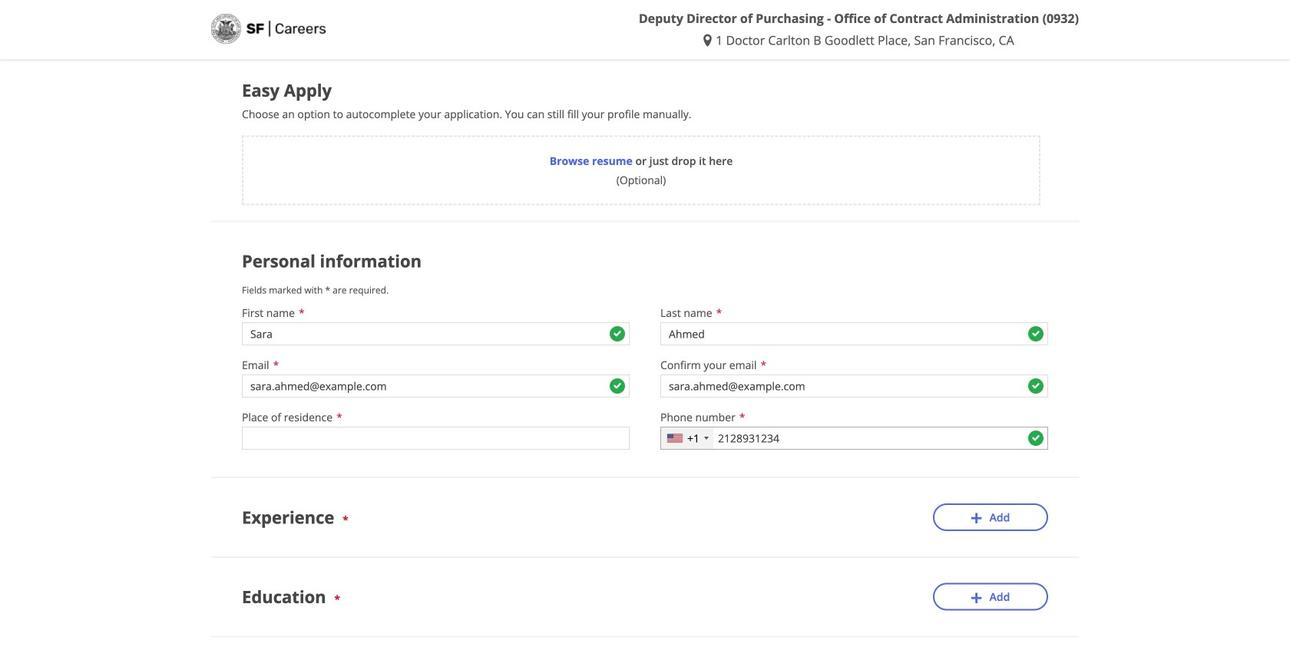 Task type: describe. For each thing, give the bounding box(es) containing it.
city and county of san francisco logo image
[[211, 14, 326, 44]]

location image
[[704, 34, 716, 47]]



Task type: vqa. For each thing, say whether or not it's contained in the screenshot.
LinkedIn Logo
no



